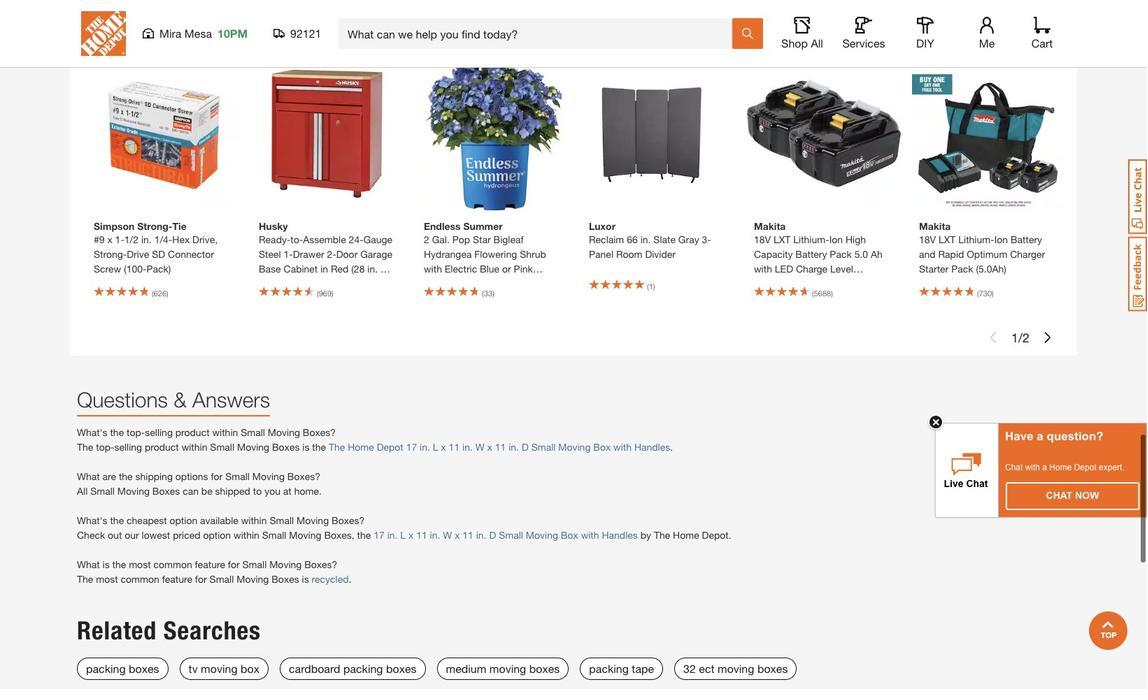 Task type: describe. For each thing, give the bounding box(es) containing it.
the home depot logo image
[[81, 11, 126, 56]]

home.
[[294, 485, 322, 497]]

lxt for capacity
[[774, 234, 791, 246]]

18v for 18v lxt lithium-ion battery and rapid optimum charger starter pack (5.0ah)
[[919, 234, 936, 246]]

( for 1/4-
[[152, 289, 154, 298]]

searches
[[164, 616, 261, 646]]

hydrangea
[[424, 248, 472, 260]]

makita for makita 18v lxt lithium-ion battery and rapid optimum charger starter pack (5.0ah)
[[919, 220, 951, 232]]

1 vertical spatial 1
[[1011, 330, 1018, 345]]

chat now link
[[1007, 483, 1139, 510]]

(5.0ah)
[[976, 263, 1007, 275]]

1 / 2
[[1011, 330, 1030, 345]]

lxt for and
[[939, 234, 956, 246]]

33
[[484, 289, 492, 298]]

#9
[[94, 234, 105, 246]]

related searches
[[77, 616, 261, 646]]

garage
[[360, 248, 392, 260]]

(100-
[[124, 263, 147, 275]]

check
[[77, 530, 105, 541]]

1 vertical spatial product
[[145, 441, 179, 453]]

to
[[253, 485, 262, 497]]

3-
[[702, 234, 711, 246]]

( 969 )
[[317, 289, 333, 298]]

cardboard packing boxes link
[[280, 658, 426, 681]]

( 1 )
[[647, 282, 655, 291]]

packing inside the cardboard packing boxes link
[[343, 662, 383, 676]]

hex
[[172, 234, 190, 246]]

d)
[[346, 278, 355, 290]]

shop all
[[781, 36, 823, 50]]

electric
[[445, 263, 477, 275]]

24-
[[349, 234, 363, 246]]

18v lxt lithium-ion high capacity battery pack 5.0 ah with led charge level indicator (2-pack) image
[[747, 57, 901, 211]]

shop all button
[[780, 17, 825, 50]]

w inside husky ready-to-assemble 24-gauge steel 1-drawer 2-door garage base cabinet in red (28 in. w x 32.8 in. h x 18.3 in. d)
[[381, 263, 390, 275]]

) for flowering
[[492, 289, 494, 298]]

( for drawer
[[317, 289, 319, 298]]

( 33 )
[[482, 289, 494, 298]]

chat now
[[1046, 490, 1099, 501]]

) for drawer
[[332, 289, 333, 298]]

the up home. at bottom left
[[312, 441, 326, 453]]

tape
[[632, 662, 654, 676]]

pack) for charge
[[807, 278, 831, 290]]

1 horizontal spatial top-
[[127, 427, 145, 439]]

cart link
[[1027, 17, 1058, 50]]

1 vertical spatial for
[[228, 559, 240, 571]]

available
[[200, 515, 238, 527]]

summer
[[463, 220, 503, 232]]

2 gal. pop star bigleaf hydrangea flowering shrub with electric blue or pink lacecap flowers image
[[417, 57, 571, 211]]

questions & answers
[[77, 388, 270, 412]]

1- inside simpson strong-tie #9 x 1-1/2 in. 1/4-hex drive, strong-drive sd connector screw (100-pack)
[[115, 234, 124, 246]]

viewed
[[174, 19, 247, 44]]

lowest
[[142, 530, 170, 541]]

gal.
[[432, 234, 450, 246]]

the inside what's the cheapest option available within small moving boxes? check out our lowest priced option within small moving boxes, the 17 in. l x 11 in. w x 11 in. d small moving box with handles by the home depot.
[[654, 530, 670, 541]]

husky
[[259, 220, 288, 232]]

slate
[[654, 234, 676, 246]]

2 vertical spatial is
[[302, 574, 309, 585]]

home inside what's the top-selling product within small moving boxes? the top-selling product within small moving boxes is the the home depot 17 in. l x 11 in. w x 11 in. d small moving box with handles .
[[348, 441, 374, 453]]

ion for pack
[[829, 234, 843, 246]]

0 horizontal spatial option
[[170, 515, 197, 527]]

simpson
[[94, 220, 135, 232]]

with inside what's the cheapest option available within small moving boxes? check out our lowest priced option within small moving boxes, the 17 in. l x 11 in. w x 11 in. d small moving box with handles by the home depot.
[[581, 530, 599, 541]]

luxor
[[589, 220, 616, 232]]

) for 1/4-
[[166, 289, 168, 298]]

tv
[[189, 662, 198, 676]]

boxes inside packing boxes link
[[129, 662, 159, 676]]

w inside what's the top-selling product within small moving boxes? the top-selling product within small moving boxes is the the home depot 17 in. l x 11 in. w x 11 in. d small moving box with handles .
[[475, 441, 485, 453]]

1 horizontal spatial feature
[[195, 559, 225, 571]]

box inside what's the cheapest option available within small moving boxes? check out our lowest priced option within small moving boxes, the 17 in. l x 11 in. w x 11 in. d small moving box with handles by the home depot.
[[561, 530, 578, 541]]

1 vertical spatial is
[[103, 559, 110, 571]]

ion for optimum
[[994, 234, 1008, 246]]

x inside simpson strong-tie #9 x 1-1/2 in. 1/4-hex drive, strong-drive sd connector screw (100-pack)
[[107, 234, 112, 246]]

ah
[[871, 248, 883, 260]]

shipping
[[135, 471, 173, 483]]

1 vertical spatial most
[[96, 574, 118, 585]]

10pm
[[218, 27, 248, 40]]

optimum
[[967, 248, 1007, 260]]

with inside what's the top-selling product within small moving boxes? the top-selling product within small moving boxes is the the home depot 17 in. l x 11 in. w x 11 in. d small moving box with handles .
[[613, 441, 632, 453]]

with inside makita 18v lxt lithium-ion high capacity battery pack 5.0 ah with led charge level indicator (2-pack)
[[754, 263, 772, 275]]

for inside what are the shipping options for small moving boxes? all small moving boxes can be shipped to you at home.
[[211, 471, 223, 483]]

626
[[154, 289, 166, 298]]

this is the first slide image
[[988, 332, 999, 343]]

recently
[[81, 19, 169, 44]]

door
[[336, 248, 358, 260]]

in. inside simpson strong-tie #9 x 1-1/2 in. 1/4-hex drive, strong-drive sd connector screw (100-pack)
[[141, 234, 152, 246]]

live chat image
[[1128, 159, 1147, 234]]

1 horizontal spatial most
[[129, 559, 151, 571]]

packing tape
[[589, 662, 654, 676]]

in. inside luxor reclaim 66 in. slate gray 3- panel room divider
[[640, 234, 651, 246]]

can
[[183, 485, 199, 497]]

rapid
[[938, 248, 964, 260]]

17 inside what's the cheapest option available within small moving boxes? check out our lowest priced option within small moving boxes, the 17 in. l x 11 in. w x 11 in. d small moving box with handles by the home depot.
[[374, 530, 385, 541]]

endless summer 2 gal. pop star bigleaf hydrangea flowering shrub with electric blue or pink lacecap flowers
[[424, 220, 546, 290]]

led
[[775, 263, 793, 275]]

boxes inside what are the shipping options for small moving boxes? all small moving boxes can be shipped to you at home.
[[152, 485, 180, 497]]

0 horizontal spatial top-
[[96, 441, 114, 453]]

0 vertical spatial product
[[175, 427, 210, 439]]

starter
[[919, 263, 949, 275]]

makita 18v lxt lithium-ion battery and rapid optimum charger starter pack (5.0ah)
[[919, 220, 1045, 275]]

out
[[108, 530, 122, 541]]

0 vertical spatial common
[[153, 559, 192, 571]]

What can we help you find today? search field
[[348, 19, 732, 48]]

pack) for sd
[[146, 263, 171, 275]]

sd
[[152, 248, 165, 260]]

pop
[[452, 234, 470, 246]]

) for optimum
[[992, 289, 994, 298]]

the inside what is the most common feature for small moving boxes? the most common feature for small moving boxes is recycled .
[[112, 559, 126, 571]]

the up out
[[110, 515, 124, 527]]

0 vertical spatial selling
[[145, 427, 173, 439]]

shipped
[[215, 485, 250, 497]]

) for pack
[[831, 289, 833, 298]]

boxes inside the cardboard packing boxes link
[[386, 662, 417, 676]]

panel
[[589, 248, 613, 260]]

related
[[77, 616, 157, 646]]

now
[[1075, 490, 1099, 501]]

chat with a home depot expert.
[[1005, 463, 1125, 472]]

medium
[[446, 662, 486, 676]]

32 ect moving boxes link
[[674, 658, 797, 681]]

lithium- for rapid
[[958, 234, 994, 246]]

1 vertical spatial home
[[1049, 463, 1072, 472]]

home inside what's the cheapest option available within small moving boxes? check out our lowest priced option within small moving boxes, the 17 in. l x 11 in. w x 11 in. d small moving box with handles by the home depot.
[[673, 530, 699, 541]]

services button
[[841, 17, 886, 50]]

feedback link image
[[1128, 236, 1147, 312]]

#9 x 1-1/2 in. 1/4-hex drive, strong-drive sd connector screw (100-pack) image
[[87, 57, 241, 211]]

d inside what's the cheapest option available within small moving boxes? check out our lowest priced option within small moving boxes, the 17 in. l x 11 in. w x 11 in. d small moving box with handles by the home depot.
[[489, 530, 496, 541]]

1 vertical spatial depot
[[1074, 463, 1097, 472]]

moving for boxes
[[489, 662, 526, 676]]

luxor reclaim 66 in. slate gray 3- panel room divider
[[589, 220, 711, 260]]

3 moving from the left
[[718, 662, 754, 676]]

lithium- for battery
[[793, 234, 829, 246]]

are
[[103, 471, 116, 483]]

battery inside 'makita 18v lxt lithium-ion battery and rapid optimum charger starter pack (5.0ah)'
[[1011, 234, 1042, 246]]

ready-
[[259, 234, 291, 246]]

indicator
[[754, 278, 792, 290]]

1 vertical spatial a
[[1042, 463, 1047, 472]]

32 ect moving boxes
[[683, 662, 788, 676]]

bigleaf
[[494, 234, 524, 246]]

husky ready-to-assemble 24-gauge steel 1-drawer 2-door garage base cabinet in red (28 in. w x 32.8 in. h x 18.3 in. d)
[[259, 220, 397, 290]]

92121 button
[[273, 27, 322, 41]]

what for the
[[77, 559, 100, 571]]

services
[[842, 36, 885, 50]]

the inside what is the most common feature for small moving boxes? the most common feature for small moving boxes is recycled .
[[77, 574, 93, 585]]

1 horizontal spatial strong-
[[137, 220, 172, 232]]

divider
[[645, 248, 676, 260]]

boxes? for the
[[303, 427, 336, 439]]

me button
[[965, 17, 1009, 50]]

730
[[979, 289, 992, 298]]

(28
[[351, 263, 365, 275]]



Task type: vqa. For each thing, say whether or not it's contained in the screenshot.
'AUTHORITY'
no



Task type: locate. For each thing, give the bounding box(es) containing it.
. inside what is the most common feature for small moving boxes? the most common feature for small moving boxes is recycled .
[[349, 574, 351, 585]]

1 lithium- from the left
[[793, 234, 829, 246]]

ion inside 'makita 18v lxt lithium-ion battery and rapid optimum charger starter pack (5.0ah)'
[[994, 234, 1008, 246]]

lithium- inside 'makita 18v lxt lithium-ion battery and rapid optimum charger starter pack (5.0ah)'
[[958, 234, 994, 246]]

battery up charger
[[1011, 234, 1042, 246]]

within up options
[[182, 441, 207, 453]]

0 vertical spatial a
[[1037, 430, 1043, 443]]

have
[[1005, 430, 1034, 443]]

for up be
[[211, 471, 223, 483]]

0 horizontal spatial moving
[[201, 662, 238, 676]]

all inside button
[[811, 36, 823, 50]]

makita inside 'makita 18v lxt lithium-ion battery and rapid optimum charger starter pack (5.0ah)'
[[919, 220, 951, 232]]

with inside "endless summer 2 gal. pop star bigleaf hydrangea flowering shrub with electric blue or pink lacecap flowers"
[[424, 263, 442, 275]]

lithium-
[[793, 234, 829, 246], [958, 234, 994, 246]]

( down divider
[[647, 282, 649, 291]]

1 horizontal spatial lxt
[[939, 234, 956, 246]]

1 18v from the left
[[754, 234, 771, 246]]

0 horizontal spatial d
[[489, 530, 496, 541]]

pack inside 'makita 18v lxt lithium-ion battery and rapid optimum charger starter pack (5.0ah)'
[[951, 263, 973, 275]]

1 down divider
[[649, 282, 653, 291]]

questions
[[77, 388, 168, 412]]

mira
[[159, 27, 181, 40]]

0 horizontal spatial 18v
[[754, 234, 771, 246]]

0 horizontal spatial 17
[[374, 530, 385, 541]]

1 vertical spatial 17
[[374, 530, 385, 541]]

makita inside makita 18v lxt lithium-ion high capacity battery pack 5.0 ah with led charge level indicator (2-pack)
[[754, 220, 786, 232]]

1/4-
[[154, 234, 172, 246]]

( for room
[[647, 282, 649, 291]]

boxes inside medium moving boxes 'link'
[[529, 662, 560, 676]]

makita up and
[[919, 220, 951, 232]]

the
[[110, 427, 124, 439], [312, 441, 326, 453], [119, 471, 133, 483], [110, 515, 124, 527], [357, 530, 371, 541], [112, 559, 126, 571]]

1 makita from the left
[[754, 220, 786, 232]]

depot inside what's the top-selling product within small moving boxes? the top-selling product within small moving boxes is the the home depot 17 in. l x 11 in. w x 11 in. d small moving box with handles .
[[377, 441, 403, 453]]

l
[[433, 441, 438, 453], [400, 530, 406, 541]]

1 ion from the left
[[829, 234, 843, 246]]

0 horizontal spatial .
[[349, 574, 351, 585]]

boxes? inside what are the shipping options for small moving boxes? all small moving boxes can be shipped to you at home.
[[287, 471, 320, 483]]

option up priced
[[170, 515, 197, 527]]

to-
[[291, 234, 303, 246]]

2 boxes from the left
[[386, 662, 417, 676]]

packing tape link
[[580, 658, 663, 681]]

the down out
[[112, 559, 126, 571]]

flowering
[[474, 248, 517, 260]]

1 vertical spatial selling
[[114, 441, 142, 453]]

is down out
[[103, 559, 110, 571]]

all up check
[[77, 485, 88, 497]]

priced
[[173, 530, 200, 541]]

1 vertical spatial .
[[349, 574, 351, 585]]

1 horizontal spatial 2
[[1023, 330, 1030, 345]]

1 vertical spatial what
[[77, 559, 100, 571]]

tv moving box
[[189, 662, 259, 676]]

92121
[[290, 27, 321, 40]]

drive,
[[192, 234, 218, 246]]

x
[[107, 234, 112, 246], [392, 263, 397, 275], [303, 278, 309, 290], [441, 441, 446, 453], [487, 441, 492, 453], [408, 530, 414, 541], [455, 530, 460, 541]]

1 horizontal spatial box
[[593, 441, 611, 453]]

what's down 'questions'
[[77, 427, 107, 439]]

high
[[846, 234, 866, 246]]

packing boxes link
[[77, 658, 168, 681]]

d
[[522, 441, 529, 453], [489, 530, 496, 541]]

most down our
[[129, 559, 151, 571]]

battery up charge
[[796, 248, 827, 260]]

simpson strong-tie #9 x 1-1/2 in. 1/4-hex drive, strong-drive sd connector screw (100-pack)
[[94, 220, 218, 275]]

what's up check
[[77, 515, 107, 527]]

what left are at the left of page
[[77, 471, 100, 483]]

what's inside what's the cheapest option available within small moving boxes? check out our lowest priced option within small moving boxes, the 17 in. l x 11 in. w x 11 in. d small moving box with handles by the home depot.
[[77, 515, 107, 527]]

0 vertical spatial strong-
[[137, 220, 172, 232]]

what inside what is the most common feature for small moving boxes? the most common feature for small moving boxes is recycled .
[[77, 559, 100, 571]]

lxt inside 'makita 18v lxt lithium-ion battery and rapid optimum charger starter pack (5.0ah)'
[[939, 234, 956, 246]]

what's for check
[[77, 515, 107, 527]]

0 horizontal spatial lxt
[[774, 234, 791, 246]]

0 horizontal spatial 1
[[649, 282, 653, 291]]

box
[[241, 662, 259, 676]]

is
[[302, 441, 309, 453], [103, 559, 110, 571], [302, 574, 309, 585]]

1 horizontal spatial ion
[[994, 234, 1008, 246]]

boxes inside what is the most common feature for small moving boxes? the most common feature for small moving boxes is recycled .
[[272, 574, 299, 585]]

18v up the capacity
[[754, 234, 771, 246]]

diy
[[916, 36, 934, 50]]

5.0
[[854, 248, 868, 260]]

1 vertical spatial feature
[[162, 574, 192, 585]]

2 horizontal spatial for
[[228, 559, 240, 571]]

1 boxes from the left
[[129, 662, 159, 676]]

18.3
[[311, 278, 330, 290]]

top- down 'questions'
[[127, 427, 145, 439]]

makita for makita 18v lxt lithium-ion high capacity battery pack 5.0 ah with led charge level indicator (2-pack)
[[754, 220, 786, 232]]

2 for endless
[[424, 234, 429, 246]]

17 inside what's the top-selling product within small moving boxes? the top-selling product within small moving boxes is the the home depot 17 in. l x 11 in. w x 11 in. d small moving box with handles .
[[406, 441, 417, 453]]

answers
[[192, 388, 270, 412]]

1 horizontal spatial pack)
[[807, 278, 831, 290]]

the right boxes,
[[357, 530, 371, 541]]

1 vertical spatial l
[[400, 530, 406, 541]]

18v
[[754, 234, 771, 246], [919, 234, 936, 246]]

1 what from the top
[[77, 471, 100, 483]]

2 for 1
[[1023, 330, 1030, 345]]

most down out
[[96, 574, 118, 585]]

18v for 18v lxt lithium-ion high capacity battery pack 5.0 ah with led charge level indicator (2-pack)
[[754, 234, 771, 246]]

( right (2-
[[812, 289, 814, 298]]

red
[[331, 263, 349, 275]]

depot.
[[702, 530, 731, 541]]

0 vertical spatial d
[[522, 441, 529, 453]]

product
[[175, 427, 210, 439], [145, 441, 179, 453]]

common down priced
[[153, 559, 192, 571]]

0 horizontal spatial l
[[400, 530, 406, 541]]

packing inside packing tape link
[[589, 662, 629, 676]]

2 horizontal spatial moving
[[718, 662, 754, 676]]

lithium- up charge
[[793, 234, 829, 246]]

2 left gal.
[[424, 234, 429, 246]]

0 horizontal spatial ion
[[829, 234, 843, 246]]

handles inside what's the top-selling product within small moving boxes? the top-selling product within small moving boxes is the the home depot 17 in. l x 11 in. w x 11 in. d small moving box with handles .
[[634, 441, 670, 453]]

0 vertical spatial all
[[811, 36, 823, 50]]

0 horizontal spatial selling
[[114, 441, 142, 453]]

what's for the
[[77, 427, 107, 439]]

strong- up 1/4-
[[137, 220, 172, 232]]

selling up are at the left of page
[[114, 441, 142, 453]]

endless
[[424, 220, 461, 232]]

0 horizontal spatial most
[[96, 574, 118, 585]]

packing right cardboard
[[343, 662, 383, 676]]

1 horizontal spatial option
[[203, 530, 231, 541]]

product down &
[[175, 427, 210, 439]]

a
[[1037, 430, 1043, 443], [1042, 463, 1047, 472]]

0 horizontal spatial battery
[[796, 248, 827, 260]]

2 vertical spatial for
[[195, 574, 207, 585]]

1 what's from the top
[[77, 427, 107, 439]]

1 lxt from the left
[[774, 234, 791, 246]]

ect
[[699, 662, 715, 676]]

is left recycled link
[[302, 574, 309, 585]]

diy button
[[903, 17, 948, 50]]

0 horizontal spatial pack)
[[146, 263, 171, 275]]

lxt up the capacity
[[774, 234, 791, 246]]

1 horizontal spatial depot
[[1074, 463, 1097, 472]]

1- inside husky ready-to-assemble 24-gauge steel 1-drawer 2-door garage base cabinet in red (28 in. w x 32.8 in. h x 18.3 in. d)
[[284, 248, 293, 260]]

0 horizontal spatial packing
[[86, 662, 126, 676]]

0 vertical spatial option
[[170, 515, 197, 527]]

2 horizontal spatial packing
[[589, 662, 629, 676]]

1 vertical spatial 2
[[1023, 330, 1030, 345]]

l inside what's the cheapest option available within small moving boxes? check out our lowest priced option within small moving boxes, the 17 in. l x 11 in. w x 11 in. d small moving box with handles by the home depot.
[[400, 530, 406, 541]]

1 right the this is the first slide icon
[[1011, 330, 1018, 345]]

0 horizontal spatial pack
[[830, 248, 852, 260]]

1 vertical spatial common
[[121, 574, 159, 585]]

0 vertical spatial pack)
[[146, 263, 171, 275]]

2 vertical spatial w
[[443, 530, 452, 541]]

32
[[683, 662, 696, 676]]

0 horizontal spatial box
[[561, 530, 578, 541]]

ion up optimum
[[994, 234, 1008, 246]]

( down blue
[[482, 289, 484, 298]]

(2-
[[795, 278, 807, 290]]

0 horizontal spatial strong-
[[94, 248, 127, 260]]

boxes? inside what's the cheapest option available within small moving boxes? check out our lowest priced option within small moving boxes, the 17 in. l x 11 in. w x 11 in. d small moving box with handles by the home depot.
[[332, 515, 365, 527]]

cardboard
[[289, 662, 340, 676]]

cabinet
[[284, 263, 318, 275]]

2 what's from the top
[[77, 515, 107, 527]]

0 horizontal spatial lithium-
[[793, 234, 829, 246]]

boxes down shipping
[[152, 485, 180, 497]]

steel
[[259, 248, 281, 260]]

1 packing from the left
[[86, 662, 126, 676]]

1 moving from the left
[[201, 662, 238, 676]]

what
[[77, 471, 100, 483], [77, 559, 100, 571]]

pack inside makita 18v lxt lithium-ion high capacity battery pack 5.0 ah with led charge level indicator (2-pack)
[[830, 248, 852, 260]]

) for room
[[653, 282, 655, 291]]

packing for packing boxes
[[86, 662, 126, 676]]

a right chat at the bottom of the page
[[1042, 463, 1047, 472]]

boxes? for at
[[287, 471, 320, 483]]

makita 18v lxt lithium-ion high capacity battery pack 5.0 ah with led charge level indicator (2-pack)
[[754, 220, 883, 290]]

within down to
[[241, 515, 267, 527]]

boxes? inside what's the top-selling product within small moving boxes? the top-selling product within small moving boxes is the the home depot 17 in. l x 11 in. w x 11 in. d small moving box with handles .
[[303, 427, 336, 439]]

pack) down charge
[[807, 278, 831, 290]]

1 vertical spatial all
[[77, 485, 88, 497]]

for down priced
[[195, 574, 207, 585]]

0 horizontal spatial home
[[348, 441, 374, 453]]

lxt inside makita 18v lxt lithium-ion high capacity battery pack 5.0 ah with led charge level indicator (2-pack)
[[774, 234, 791, 246]]

what down check
[[77, 559, 100, 571]]

0 vertical spatial for
[[211, 471, 223, 483]]

1 horizontal spatial 1-
[[284, 248, 293, 260]]

in
[[320, 263, 328, 275]]

chat
[[1046, 490, 1073, 501]]

1 horizontal spatial for
[[211, 471, 223, 483]]

within
[[212, 427, 238, 439], [182, 441, 207, 453], [241, 515, 267, 527], [234, 530, 259, 541]]

product up shipping
[[145, 441, 179, 453]]

2 lithium- from the left
[[958, 234, 994, 246]]

what's inside what's the top-selling product within small moving boxes? the top-selling product within small moving boxes is the the home depot 17 in. l x 11 in. w x 11 in. d small moving box with handles .
[[77, 427, 107, 439]]

moving right ect
[[718, 662, 754, 676]]

lithium- up optimum
[[958, 234, 994, 246]]

1 vertical spatial strong-
[[94, 248, 127, 260]]

level
[[830, 263, 853, 275]]

1 horizontal spatial selling
[[145, 427, 173, 439]]

pack) inside simpson strong-tie #9 x 1-1/2 in. 1/4-hex drive, strong-drive sd connector screw (100-pack)
[[146, 263, 171, 275]]

w inside what's the cheapest option available within small moving boxes? check out our lowest priced option within small moving boxes, the 17 in. l x 11 in. w x 11 in. d small moving box with handles by the home depot.
[[443, 530, 452, 541]]

next slide image
[[1042, 332, 1053, 343]]

0 vertical spatial .
[[670, 441, 673, 453]]

2 what from the top
[[77, 559, 100, 571]]

what inside what are the shipping options for small moving boxes? all small moving boxes can be shipped to you at home.
[[77, 471, 100, 483]]

at
[[283, 485, 292, 497]]

the inside what are the shipping options for small moving boxes? all small moving boxes can be shipped to you at home.
[[119, 471, 133, 483]]

pack) down sd
[[146, 263, 171, 275]]

0 horizontal spatial makita
[[754, 220, 786, 232]]

the right are at the left of page
[[119, 471, 133, 483]]

(
[[647, 282, 649, 291], [152, 289, 154, 298], [317, 289, 319, 298], [482, 289, 484, 298], [812, 289, 814, 298], [977, 289, 979, 298]]

1 horizontal spatial 18v
[[919, 234, 936, 246]]

1 horizontal spatial pack
[[951, 263, 973, 275]]

packing boxes
[[86, 662, 159, 676]]

charger
[[1010, 248, 1045, 260]]

) right 18.3
[[332, 289, 333, 298]]

medium moving boxes link
[[437, 658, 569, 681]]

0 vertical spatial most
[[129, 559, 151, 571]]

0 vertical spatial 2
[[424, 234, 429, 246]]

have a question?
[[1005, 430, 1104, 443]]

assemble
[[303, 234, 346, 246]]

1 vertical spatial pack
[[951, 263, 973, 275]]

3 boxes from the left
[[529, 662, 560, 676]]

0 vertical spatial 1-
[[115, 234, 124, 246]]

for down 'available'
[[228, 559, 240, 571]]

0 horizontal spatial 1-
[[115, 234, 124, 246]]

( 5688 )
[[812, 289, 833, 298]]

box inside what's the top-selling product within small moving boxes? the top-selling product within small moving boxes is the the home depot 17 in. l x 11 in. w x 11 in. d small moving box with handles .
[[593, 441, 611, 453]]

0 vertical spatial 17
[[406, 441, 417, 453]]

option
[[170, 515, 197, 527], [203, 530, 231, 541]]

packing left tape
[[589, 662, 629, 676]]

l inside what's the top-selling product within small moving boxes? the top-selling product within small moving boxes is the the home depot 17 in. l x 11 in. w x 11 in. d small moving box with handles .
[[433, 441, 438, 453]]

expert.
[[1099, 463, 1125, 472]]

1- down "to-"
[[284, 248, 293, 260]]

all right shop
[[811, 36, 823, 50]]

18v lxt lithium-ion battery and rapid optimum charger starter pack (5.0ah) image
[[912, 57, 1066, 211]]

5688
[[814, 289, 831, 298]]

common
[[153, 559, 192, 571], [121, 574, 159, 585]]

moving for box
[[201, 662, 238, 676]]

the down 'questions'
[[110, 427, 124, 439]]

pack down "rapid" in the right of the page
[[951, 263, 973, 275]]

option down 'available'
[[203, 530, 231, 541]]

tie
[[172, 220, 187, 232]]

packing for packing tape
[[589, 662, 629, 676]]

flowers
[[464, 278, 498, 290]]

( right h
[[317, 289, 319, 298]]

0 horizontal spatial feature
[[162, 574, 192, 585]]

0 horizontal spatial 2
[[424, 234, 429, 246]]

( 626 )
[[152, 289, 168, 298]]

moving
[[201, 662, 238, 676], [489, 662, 526, 676], [718, 662, 754, 676]]

0 horizontal spatial depot
[[377, 441, 403, 453]]

2 makita from the left
[[919, 220, 951, 232]]

boxes left recycled link
[[272, 574, 299, 585]]

by
[[640, 530, 651, 541]]

pack up level
[[830, 248, 852, 260]]

boxes? for boxes,
[[332, 515, 365, 527]]

2 vertical spatial boxes
[[272, 574, 299, 585]]

0 vertical spatial depot
[[377, 441, 403, 453]]

1 vertical spatial box
[[561, 530, 578, 541]]

( for optimum
[[977, 289, 979, 298]]

66
[[627, 234, 638, 246]]

1 horizontal spatial all
[[811, 36, 823, 50]]

is inside what's the top-selling product within small moving boxes? the top-selling product within small moving boxes is the the home depot 17 in. l x 11 in. w x 11 in. d small moving box with handles .
[[302, 441, 309, 453]]

common down our
[[121, 574, 159, 585]]

makita up the capacity
[[754, 220, 786, 232]]

1 horizontal spatial d
[[522, 441, 529, 453]]

chat
[[1005, 463, 1023, 472]]

capacity
[[754, 248, 793, 260]]

1 horizontal spatial 1
[[1011, 330, 1018, 345]]

1 vertical spatial battery
[[796, 248, 827, 260]]

boxes inside 32 ect moving boxes link
[[757, 662, 788, 676]]

what's
[[77, 427, 107, 439], [77, 515, 107, 527]]

within down 'available'
[[234, 530, 259, 541]]

boxes up at
[[272, 441, 300, 453]]

charge
[[796, 263, 828, 275]]

what are the shipping options for small moving boxes? all small moving boxes can be shipped to you at home.
[[77, 471, 322, 497]]

0 vertical spatial handles
[[634, 441, 670, 453]]

0 vertical spatial w
[[381, 263, 390, 275]]

is up home. at bottom left
[[302, 441, 309, 453]]

) down level
[[831, 289, 833, 298]]

) down blue
[[492, 289, 494, 298]]

lithium- inside makita 18v lxt lithium-ion high capacity battery pack 5.0 ah with led charge level indicator (2-pack)
[[793, 234, 829, 246]]

with
[[424, 263, 442, 275], [754, 263, 772, 275], [613, 441, 632, 453], [1025, 463, 1040, 472], [581, 530, 599, 541]]

within down answers
[[212, 427, 238, 439]]

recycled
[[312, 574, 349, 585]]

all inside what are the shipping options for small moving boxes? all small moving boxes can be shipped to you at home.
[[77, 485, 88, 497]]

lxt up "rapid" in the right of the page
[[939, 234, 956, 246]]

moving right medium
[[489, 662, 526, 676]]

2 packing from the left
[[343, 662, 383, 676]]

. inside what's the top-selling product within small moving boxes? the top-selling product within small moving boxes is the the home depot 17 in. l x 11 in. w x 11 in. d small moving box with handles .
[[670, 441, 673, 453]]

2 inside "endless summer 2 gal. pop star bigleaf hydrangea flowering shrub with electric blue or pink lacecap flowers"
[[424, 234, 429, 246]]

reclaim 66 in. slate gray 3-panel room divider image
[[582, 57, 736, 211]]

0 horizontal spatial all
[[77, 485, 88, 497]]

0 vertical spatial 1
[[649, 282, 653, 291]]

18v inside 'makita 18v lxt lithium-ion battery and rapid optimum charger starter pack (5.0ah)'
[[919, 234, 936, 246]]

battery inside makita 18v lxt lithium-ion high capacity battery pack 5.0 ah with led charge level indicator (2-pack)
[[796, 248, 827, 260]]

the
[[77, 441, 93, 453], [329, 441, 345, 453], [654, 530, 670, 541], [77, 574, 93, 585]]

boxes inside what's the top-selling product within small moving boxes? the top-selling product within small moving boxes is the the home depot 17 in. l x 11 in. w x 11 in. d small moving box with handles .
[[272, 441, 300, 453]]

base
[[259, 263, 281, 275]]

2 18v from the left
[[919, 234, 936, 246]]

or
[[502, 263, 511, 275]]

what for small
[[77, 471, 100, 483]]

strong- up screw
[[94, 248, 127, 260]]

32.8
[[259, 278, 278, 290]]

&
[[174, 388, 187, 412]]

( for flowering
[[482, 289, 484, 298]]

18v up and
[[919, 234, 936, 246]]

ion inside makita 18v lxt lithium-ion high capacity battery pack 5.0 ah with led charge level indicator (2-pack)
[[829, 234, 843, 246]]

packing down related
[[86, 662, 126, 676]]

0 vertical spatial box
[[593, 441, 611, 453]]

2 left next slide icon
[[1023, 330, 1030, 345]]

boxes? inside what is the most common feature for small moving boxes? the most common feature for small moving boxes is recycled .
[[304, 559, 337, 571]]

moving right tv
[[201, 662, 238, 676]]

2-
[[327, 248, 336, 260]]

/
[[1018, 330, 1023, 345]]

4 boxes from the left
[[757, 662, 788, 676]]

ready-to-assemble 24-gauge steel 1-drawer 2-door garage base cabinet in red (28 in. w x 32.8 in. h x 18.3 in. d) image
[[252, 57, 406, 211]]

1- down 'simpson'
[[115, 234, 124, 246]]

1 vertical spatial top-
[[96, 441, 114, 453]]

handles inside what's the cheapest option available within small moving boxes? check out our lowest priced option within small moving boxes, the 17 in. l x 11 in. w x 11 in. d small moving box with handles by the home depot.
[[602, 530, 638, 541]]

( down sd
[[152, 289, 154, 298]]

pack) inside makita 18v lxt lithium-ion high capacity battery pack 5.0 ah with led charge level indicator (2-pack)
[[807, 278, 831, 290]]

0 horizontal spatial for
[[195, 574, 207, 585]]

) down connector
[[166, 289, 168, 298]]

1/2
[[124, 234, 139, 246]]

1 horizontal spatial .
[[670, 441, 673, 453]]

1 horizontal spatial makita
[[919, 220, 951, 232]]

a right have
[[1037, 430, 1043, 443]]

3 packing from the left
[[589, 662, 629, 676]]

1 vertical spatial w
[[475, 441, 485, 453]]

top- up are at the left of page
[[96, 441, 114, 453]]

ion left the high
[[829, 234, 843, 246]]

pink
[[514, 263, 533, 275]]

packing inside packing boxes link
[[86, 662, 126, 676]]

18v inside makita 18v lxt lithium-ion high capacity battery pack 5.0 ah with led charge level indicator (2-pack)
[[754, 234, 771, 246]]

1 horizontal spatial 17
[[406, 441, 417, 453]]

be
[[201, 485, 212, 497]]

1 horizontal spatial w
[[443, 530, 452, 541]]

2 moving from the left
[[489, 662, 526, 676]]

2 ion from the left
[[994, 234, 1008, 246]]

) down the (5.0ah)
[[992, 289, 994, 298]]

d inside what's the top-selling product within small moving boxes? the top-selling product within small moving boxes is the the home depot 17 in. l x 11 in. w x 11 in. d small moving box with handles .
[[522, 441, 529, 453]]

2 horizontal spatial home
[[1049, 463, 1072, 472]]

1 vertical spatial what's
[[77, 515, 107, 527]]

2 lxt from the left
[[939, 234, 956, 246]]

) down divider
[[653, 282, 655, 291]]

0 horizontal spatial w
[[381, 263, 390, 275]]

selling down questions & answers
[[145, 427, 173, 439]]

( for pack
[[812, 289, 814, 298]]

1 horizontal spatial lithium-
[[958, 234, 994, 246]]

moving inside 'link'
[[489, 662, 526, 676]]

( down the (5.0ah)
[[977, 289, 979, 298]]

you
[[264, 485, 280, 497]]



